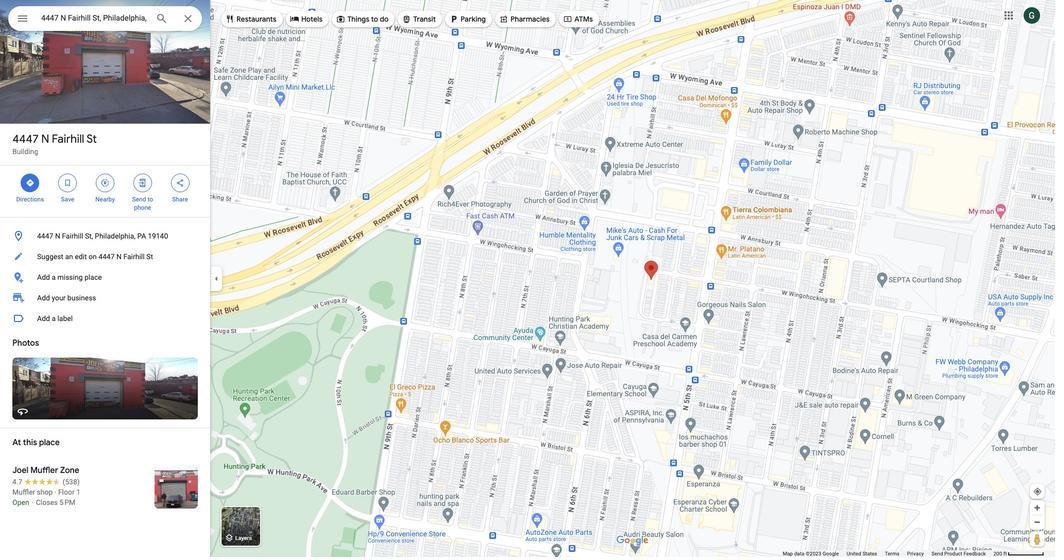 Task type: vqa. For each thing, say whether or not it's contained in the screenshot.
add associated with Add your business
yes



Task type: locate. For each thing, give the bounding box(es) containing it.
label
[[57, 314, 73, 323]]

add a missing place
[[37, 273, 102, 281]]

pharmacies
[[511, 14, 550, 24]]

2 vertical spatial add
[[37, 314, 50, 323]]

0 vertical spatial to
[[371, 14, 378, 24]]

1 horizontal spatial send
[[932, 551, 943, 557]]

privacy button
[[907, 550, 924, 557]]

parking
[[461, 14, 486, 24]]

1 horizontal spatial place
[[85, 273, 102, 281]]

add inside button
[[37, 273, 50, 281]]

·
[[55, 488, 56, 496]]

an
[[65, 253, 73, 261]]

google maps element
[[0, 0, 1055, 557]]

terms button
[[885, 550, 900, 557]]

joel muffler zone
[[12, 465, 79, 476]]

0 horizontal spatial to
[[148, 196, 153, 203]]

a inside button
[[52, 314, 56, 323]]

2 add from the top
[[37, 294, 50, 302]]

0 vertical spatial place
[[85, 273, 102, 281]]

n inside 4447 n fairhill st building
[[41, 132, 49, 146]]

ft
[[1004, 551, 1007, 557]]

footer
[[783, 550, 994, 557]]


[[499, 13, 509, 25]]

1 vertical spatial send
[[932, 551, 943, 557]]

1 vertical spatial place
[[39, 438, 60, 448]]

restaurants
[[237, 14, 277, 24]]

1 vertical spatial 4447
[[37, 232, 53, 240]]

n
[[41, 132, 49, 146], [55, 232, 60, 240], [116, 253, 122, 261]]

to inside send to phone
[[148, 196, 153, 203]]

fairhill left st,
[[62, 232, 83, 240]]

add left label at the bottom left of the page
[[37, 314, 50, 323]]

send left product
[[932, 551, 943, 557]]

place inside button
[[85, 273, 102, 281]]

4447 n fairhill st main content
[[0, 0, 210, 557]]

2 vertical spatial 4447
[[99, 253, 115, 261]]

200
[[994, 551, 1003, 557]]

map
[[783, 551, 793, 557]]

to
[[371, 14, 378, 24], [148, 196, 153, 203]]

1 horizontal spatial st
[[146, 253, 153, 261]]

fairhill inside button
[[62, 232, 83, 240]]

1 vertical spatial n
[[55, 232, 60, 240]]

add inside "link"
[[37, 294, 50, 302]]

send
[[132, 196, 146, 203], [932, 551, 943, 557]]

 pharmacies
[[499, 13, 550, 25]]

a left missing
[[52, 273, 56, 281]]

0 horizontal spatial place
[[39, 438, 60, 448]]

1 vertical spatial st
[[146, 253, 153, 261]]

1 vertical spatial a
[[52, 314, 56, 323]]

4447 inside 4447 n fairhill st building
[[12, 132, 39, 146]]

4447 inside button
[[99, 253, 115, 261]]

send inside button
[[932, 551, 943, 557]]

n for st,
[[55, 232, 60, 240]]

muffler up 'open' at the left
[[12, 488, 35, 496]]

a for label
[[52, 314, 56, 323]]

add for add a label
[[37, 314, 50, 323]]

2 vertical spatial fairhill
[[123, 253, 145, 261]]

add your business
[[37, 294, 96, 302]]

n for st
[[41, 132, 49, 146]]

zoom in image
[[1034, 504, 1042, 512]]

4.7
[[12, 478, 22, 486]]

show street view coverage image
[[1030, 531, 1045, 547]]

suggest
[[37, 253, 63, 261]]

1 vertical spatial add
[[37, 294, 50, 302]]

a left label at the bottom left of the page
[[52, 314, 56, 323]]

transit
[[413, 14, 436, 24]]

nearby
[[95, 196, 115, 203]]

None field
[[41, 12, 147, 24]]

(538)
[[63, 478, 80, 486]]

1 horizontal spatial to
[[371, 14, 378, 24]]

1 horizontal spatial n
[[55, 232, 60, 240]]

0 horizontal spatial n
[[41, 132, 49, 146]]

add for add a missing place
[[37, 273, 50, 281]]

joel
[[12, 465, 28, 476]]

fairhill up 
[[52, 132, 84, 146]]

on
[[89, 253, 97, 261]]

this
[[23, 438, 37, 448]]

share
[[172, 196, 188, 203]]

2 horizontal spatial n
[[116, 253, 122, 261]]

add down suggest
[[37, 273, 50, 281]]

1 vertical spatial to
[[148, 196, 153, 203]]

1 vertical spatial muffler
[[12, 488, 35, 496]]

phone
[[134, 204, 151, 211]]

building
[[12, 147, 38, 156]]

0 horizontal spatial st
[[87, 132, 97, 146]]

n inside button
[[116, 253, 122, 261]]

send for send product feedback
[[932, 551, 943, 557]]

4447
[[12, 132, 39, 146], [37, 232, 53, 240], [99, 253, 115, 261]]

place right this
[[39, 438, 60, 448]]

google account: greg robinson  
(robinsongreg175@gmail.com) image
[[1024, 7, 1041, 24]]

to up phone
[[148, 196, 153, 203]]

0 vertical spatial 4447
[[12, 132, 39, 146]]

2 vertical spatial n
[[116, 253, 122, 261]]

open
[[12, 498, 29, 507]]

add
[[37, 273, 50, 281], [37, 294, 50, 302], [37, 314, 50, 323]]


[[16, 11, 29, 26]]

suggest an edit on 4447 n fairhill st
[[37, 253, 153, 261]]

0 vertical spatial st
[[87, 132, 97, 146]]

map data ©2023 google
[[783, 551, 839, 557]]

0 vertical spatial n
[[41, 132, 49, 146]]

actions for 4447 n fairhill st region
[[0, 165, 210, 217]]


[[138, 177, 147, 189]]

0 vertical spatial a
[[52, 273, 56, 281]]

add inside button
[[37, 314, 50, 323]]

do
[[380, 14, 389, 24]]

4447 for st,
[[37, 232, 53, 240]]

send product feedback button
[[932, 550, 986, 557]]

2 a from the top
[[52, 314, 56, 323]]

muffler
[[30, 465, 58, 476], [12, 488, 35, 496]]

a inside button
[[52, 273, 56, 281]]

0 vertical spatial send
[[132, 196, 146, 203]]

 search field
[[8, 6, 202, 33]]

1 vertical spatial fairhill
[[62, 232, 83, 240]]

0 vertical spatial add
[[37, 273, 50, 281]]

send for send to phone
[[132, 196, 146, 203]]

feedback
[[964, 551, 986, 557]]

send inside send to phone
[[132, 196, 146, 203]]

add for add your business
[[37, 294, 50, 302]]

place
[[85, 273, 102, 281], [39, 438, 60, 448]]

footer containing map data ©2023 google
[[783, 550, 994, 557]]

1 a from the top
[[52, 273, 56, 281]]

4447 right on
[[99, 253, 115, 261]]

200 ft
[[994, 551, 1007, 557]]

directions
[[16, 196, 44, 203]]

muffler up 4.7 stars 538 reviews 'image'
[[30, 465, 58, 476]]


[[176, 177, 185, 189]]

19140
[[148, 232, 168, 240]]

footer inside google maps element
[[783, 550, 994, 557]]

©2023
[[806, 551, 822, 557]]


[[225, 13, 234, 25]]

4447 up building
[[12, 132, 39, 146]]

st
[[87, 132, 97, 146], [146, 253, 153, 261]]

place down on
[[85, 273, 102, 281]]

send product feedback
[[932, 551, 986, 557]]

4447 inside button
[[37, 232, 53, 240]]

fairhill down pa
[[123, 253, 145, 261]]

0 vertical spatial fairhill
[[52, 132, 84, 146]]

add left your
[[37, 294, 50, 302]]

0 horizontal spatial send
[[132, 196, 146, 203]]

1 add from the top
[[37, 273, 50, 281]]

n inside button
[[55, 232, 60, 240]]

3 add from the top
[[37, 314, 50, 323]]

to left do
[[371, 14, 378, 24]]

edit
[[75, 253, 87, 261]]

fairhill inside 4447 n fairhill st building
[[52, 132, 84, 146]]

4447 up suggest
[[37, 232, 53, 240]]

data
[[795, 551, 805, 557]]

fairhill
[[52, 132, 84, 146], [62, 232, 83, 240], [123, 253, 145, 261]]

add a label
[[37, 314, 73, 323]]


[[25, 177, 35, 189]]

1
[[76, 488, 80, 496]]

send up phone
[[132, 196, 146, 203]]



Task type: describe. For each thing, give the bounding box(es) containing it.
4447 n fairhill st building
[[12, 132, 97, 156]]

 transit
[[402, 13, 436, 25]]

united states
[[847, 551, 878, 557]]


[[63, 177, 72, 189]]

photos
[[12, 338, 39, 348]]

hotels
[[301, 14, 323, 24]]

terms
[[885, 551, 900, 557]]

 things to do
[[336, 13, 389, 25]]

4447 N Fairhill St, Philadelphia, PA 19140 field
[[8, 6, 202, 31]]

 restaurants
[[225, 13, 277, 25]]

missing
[[57, 273, 83, 281]]

fairhill for st,
[[62, 232, 83, 240]]

save
[[61, 196, 74, 203]]

 parking
[[449, 13, 486, 25]]

zone
[[60, 465, 79, 476]]

your
[[52, 294, 66, 302]]

0 vertical spatial muffler
[[30, 465, 58, 476]]

 hotels
[[290, 13, 323, 25]]

add your business link
[[0, 288, 210, 308]]

4447 for st
[[12, 132, 39, 146]]

add a label button
[[0, 308, 210, 329]]

none field inside the 4447 n fairhill st, philadelphia, pa 19140 field
[[41, 12, 147, 24]]

4.7 stars 538 reviews image
[[12, 477, 80, 487]]


[[290, 13, 299, 25]]

st,
[[85, 232, 93, 240]]

fairhill for st
[[52, 132, 84, 146]]

shop
[[37, 488, 53, 496]]

google
[[823, 551, 839, 557]]

send to phone
[[132, 196, 153, 211]]

product
[[945, 551, 963, 557]]

at
[[12, 438, 21, 448]]

at this place
[[12, 438, 60, 448]]

fairhill inside button
[[123, 253, 145, 261]]

to inside  things to do
[[371, 14, 378, 24]]

4447 n fairhill st, philadelphia, pa 19140 button
[[0, 226, 210, 246]]

united states button
[[847, 550, 878, 557]]

4447 n fairhill st, philadelphia, pa 19140
[[37, 232, 168, 240]]

collapse side panel image
[[211, 273, 222, 284]]

zoom out image
[[1034, 518, 1042, 526]]


[[100, 177, 110, 189]]

layers
[[235, 535, 252, 542]]

suggest an edit on 4447 n fairhill st button
[[0, 246, 210, 267]]


[[449, 13, 459, 25]]

floor
[[58, 488, 75, 496]]

pa
[[137, 232, 146, 240]]

 button
[[8, 6, 37, 33]]

5 pm
[[60, 498, 75, 507]]

muffler shop · floor 1 open ⋅ closes 5 pm
[[12, 488, 80, 507]]

a for missing
[[52, 273, 56, 281]]

business
[[67, 294, 96, 302]]

 atms
[[563, 13, 593, 25]]

st inside button
[[146, 253, 153, 261]]

show your location image
[[1033, 487, 1043, 496]]

philadelphia,
[[95, 232, 136, 240]]


[[563, 13, 573, 25]]

closes
[[36, 498, 58, 507]]

atms
[[575, 14, 593, 24]]

things
[[347, 14, 370, 24]]


[[402, 13, 411, 25]]

⋅
[[31, 498, 34, 507]]


[[336, 13, 345, 25]]

united
[[847, 551, 862, 557]]

privacy
[[907, 551, 924, 557]]

200 ft button
[[994, 551, 1045, 557]]

states
[[863, 551, 878, 557]]

add a missing place button
[[0, 267, 210, 288]]

muffler inside "muffler shop · floor 1 open ⋅ closes 5 pm"
[[12, 488, 35, 496]]

st inside 4447 n fairhill st building
[[87, 132, 97, 146]]



